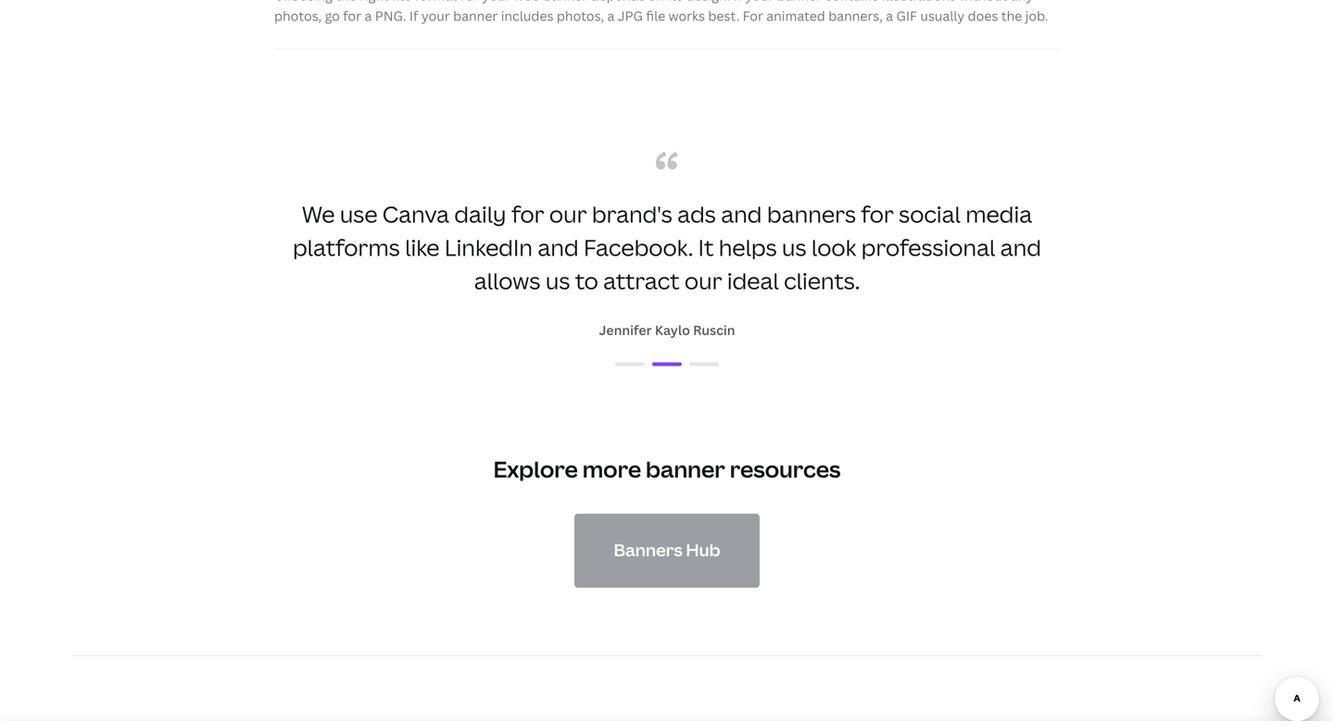 Task type: describe. For each thing, give the bounding box(es) containing it.
on
[[648, 0, 664, 4]]

0 vertical spatial the
[[336, 0, 357, 4]]

2 horizontal spatial your
[[745, 0, 774, 4]]

2 photos, from the left
[[557, 7, 604, 25]]

banners hub
[[614, 539, 720, 562]]

right
[[360, 0, 389, 4]]

2 a from the left
[[607, 7, 615, 25]]

2 horizontal spatial and
[[1000, 233, 1041, 263]]

for right daily
[[512, 199, 544, 229]]

for right go
[[343, 7, 361, 25]]

attract
[[603, 266, 680, 296]]

ruscin
[[693, 322, 735, 339]]

0 vertical spatial if
[[733, 0, 742, 4]]

format
[[415, 0, 457, 4]]

it
[[698, 233, 714, 263]]

0 horizontal spatial and
[[538, 233, 579, 263]]

ideal
[[727, 266, 779, 296]]

0 horizontal spatial our
[[549, 199, 587, 229]]

social
[[899, 199, 961, 229]]

to
[[575, 266, 598, 296]]

1 horizontal spatial your
[[482, 0, 511, 4]]

1 vertical spatial our
[[685, 266, 722, 296]]

web
[[514, 0, 540, 4]]

look
[[811, 233, 856, 263]]

illustrations
[[882, 0, 956, 4]]

animated
[[766, 7, 825, 25]]

png.
[[375, 7, 406, 25]]

banner up animated
[[777, 0, 822, 4]]

jennifer kaylo ruscin
[[599, 322, 735, 339]]

3 a from the left
[[886, 7, 893, 25]]

choosing
[[274, 0, 333, 4]]

depends
[[591, 0, 645, 4]]

for left social
[[861, 199, 894, 229]]

without
[[959, 0, 1008, 4]]

explore
[[493, 455, 578, 485]]

1 photos, from the left
[[274, 7, 322, 25]]

ads
[[677, 199, 716, 229]]

professional
[[861, 233, 995, 263]]

quotation mark image
[[656, 152, 678, 170]]

1 a from the left
[[365, 7, 372, 25]]

design.
[[686, 0, 730, 4]]



Task type: vqa. For each thing, say whether or not it's contained in the screenshot.
spoken-
no



Task type: locate. For each thing, give the bounding box(es) containing it.
1 vertical spatial if
[[409, 7, 418, 25]]

photos, down choosing
[[274, 7, 322, 25]]

resources
[[730, 455, 841, 485]]

brand's
[[592, 199, 672, 229]]

linkedin
[[445, 233, 533, 263]]

and up helps
[[721, 199, 762, 229]]

banners
[[767, 199, 856, 229]]

banner right web
[[543, 0, 588, 4]]

jpg
[[618, 7, 643, 25]]

your down format
[[421, 7, 450, 25]]

banner right more
[[646, 455, 725, 485]]

0 horizontal spatial your
[[421, 7, 450, 25]]

photos, down depends
[[557, 7, 604, 25]]

the down any
[[1001, 7, 1022, 25]]

kaylo
[[655, 322, 690, 339]]

the
[[336, 0, 357, 4], [1001, 7, 1022, 25]]

includes
[[501, 7, 554, 25]]

helps
[[719, 233, 777, 263]]

0 vertical spatial us
[[782, 233, 807, 263]]

us
[[782, 233, 807, 263], [546, 266, 570, 296]]

select a quotation tab list
[[278, 354, 1056, 376]]

if
[[733, 0, 742, 4], [409, 7, 418, 25]]

and
[[721, 199, 762, 229], [538, 233, 579, 263], [1000, 233, 1041, 263]]

canva
[[383, 199, 449, 229]]

1 vertical spatial the
[[1001, 7, 1022, 25]]

if right "png."
[[409, 7, 418, 25]]

2 horizontal spatial a
[[886, 7, 893, 25]]

we
[[302, 199, 335, 229]]

a left gif in the right top of the page
[[886, 7, 893, 25]]

allows
[[474, 266, 541, 296]]

a
[[365, 7, 372, 25], [607, 7, 615, 25], [886, 7, 893, 25]]

more
[[582, 455, 641, 485]]

a down right
[[365, 7, 372, 25]]

our left brand's
[[549, 199, 587, 229]]

banner down format
[[453, 7, 498, 25]]

and up to
[[538, 233, 579, 263]]

0 vertical spatial file
[[392, 0, 411, 4]]

1 horizontal spatial our
[[685, 266, 722, 296]]

your
[[482, 0, 511, 4], [745, 0, 774, 4], [421, 7, 450, 25]]

1 horizontal spatial if
[[733, 0, 742, 4]]

for
[[461, 0, 479, 4], [343, 7, 361, 25], [512, 199, 544, 229], [861, 199, 894, 229]]

0 horizontal spatial the
[[336, 0, 357, 4]]

our
[[549, 199, 587, 229], [685, 266, 722, 296]]

go
[[325, 7, 340, 25]]

best.
[[708, 7, 740, 25]]

1 horizontal spatial and
[[721, 199, 762, 229]]

file up "png."
[[392, 0, 411, 4]]

0 horizontal spatial file
[[392, 0, 411, 4]]

0 horizontal spatial photos,
[[274, 7, 322, 25]]

photos,
[[274, 7, 322, 25], [557, 7, 604, 25]]

for
[[743, 7, 763, 25]]

banners
[[614, 539, 683, 562]]

file
[[392, 0, 411, 4], [646, 7, 665, 25]]

hub
[[686, 539, 720, 562]]

banners,
[[828, 7, 883, 25]]

media
[[966, 199, 1032, 229]]

like
[[405, 233, 440, 263]]

1 horizontal spatial us
[[782, 233, 807, 263]]

any
[[1011, 0, 1033, 4]]

gif
[[896, 7, 917, 25]]

works
[[669, 7, 705, 25]]

1 vertical spatial file
[[646, 7, 665, 25]]

job.
[[1025, 7, 1048, 25]]

contains
[[825, 0, 879, 4]]

our down it
[[685, 266, 722, 296]]

we use canva daily for our brand's ads and banners for social media platforms like linkedin and facebook. it helps us look professional and allows us to attract our ideal clients.
[[293, 199, 1041, 296]]

usually
[[920, 7, 965, 25]]

if up best.
[[733, 0, 742, 4]]

your left web
[[482, 0, 511, 4]]

1 vertical spatial us
[[546, 266, 570, 296]]

jennifer
[[599, 322, 652, 339]]

1 horizontal spatial a
[[607, 7, 615, 25]]

choosing the right file format for your web banner depends on its design. if your banner contains illustrations without any photos, go for a png. if your banner includes photos, a jpg file works best. for animated banners, a gif usually does the job.
[[274, 0, 1048, 25]]

banner
[[543, 0, 588, 4], [777, 0, 822, 4], [453, 7, 498, 25], [646, 455, 725, 485]]

0 horizontal spatial a
[[365, 7, 372, 25]]

use
[[340, 199, 378, 229]]

facebook.
[[584, 233, 693, 263]]

your up for
[[745, 0, 774, 4]]

1 horizontal spatial the
[[1001, 7, 1022, 25]]

0 vertical spatial our
[[549, 199, 587, 229]]

0 horizontal spatial us
[[546, 266, 570, 296]]

clients.
[[784, 266, 860, 296]]

the up go
[[336, 0, 357, 4]]

and down media
[[1000, 233, 1041, 263]]

a down depends
[[607, 7, 615, 25]]

us left to
[[546, 266, 570, 296]]

explore more banner resources
[[493, 455, 841, 485]]

platforms
[[293, 233, 400, 263]]

does
[[968, 7, 998, 25]]

its
[[668, 0, 683, 4]]

for right format
[[461, 0, 479, 4]]

daily
[[454, 199, 507, 229]]

1 horizontal spatial file
[[646, 7, 665, 25]]

1 horizontal spatial photos,
[[557, 7, 604, 25]]

banners hub link
[[574, 514, 760, 588]]

file down on
[[646, 7, 665, 25]]

0 horizontal spatial if
[[409, 7, 418, 25]]

us down banners
[[782, 233, 807, 263]]



